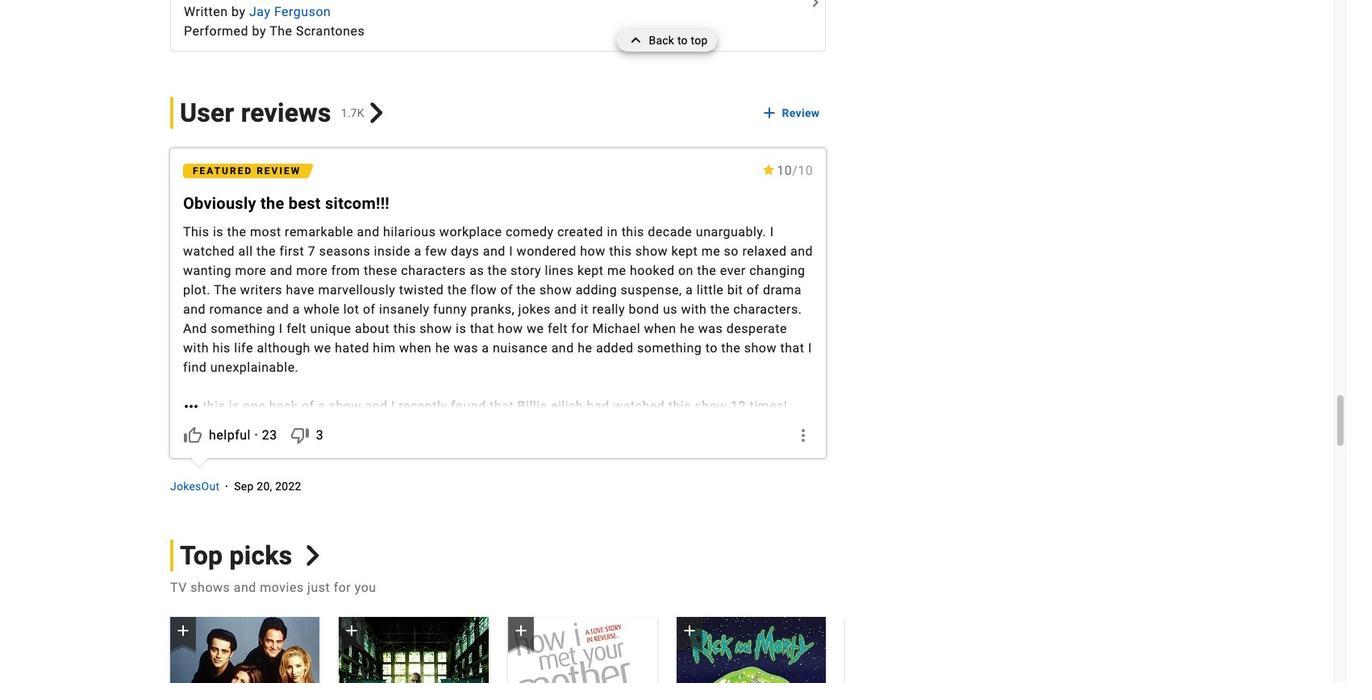 Task type: vqa. For each thing, say whether or not it's contained in the screenshot.
fifth "list image" from the top
no



Task type: locate. For each thing, give the bounding box(es) containing it.
1 horizontal spatial the
[[270, 23, 292, 39]]

0 horizontal spatial more
[[235, 263, 266, 278]]

the down desperate
[[721, 340, 741, 356]]

0 horizontal spatial 10
[[777, 163, 792, 178]]

bit
[[727, 282, 743, 298]]

kept up on on the right top of page
[[672, 244, 698, 259]]

for inside this is the most remarkable and hilarious workplace comedy created in this decade unarguably. i watched all the first 7 seasons inside a few days and i wondered how this show kept me so relaxed and wanting more and more from these characters as the story lines kept me hooked on the ever changing plot. the writers have marvellously twisted the flow of the show adding suspense, a little bit of drama and romance and a whole lot of insanely funny pranks, jokes and it really bond us with the characters. and something i felt unique about this show is that how we felt for michael when he was desperate with his life although we hated him when he was a nuisance and he added something to the show that i find unexplainable.
[[571, 321, 589, 336]]

and up changing
[[791, 244, 813, 259]]

comedy
[[506, 224, 554, 239]]

and left it
[[554, 302, 577, 317]]

twisted
[[399, 282, 444, 298]]

you
[[355, 580, 376, 595]]

eilish
[[551, 398, 583, 414]]

i
[[770, 224, 774, 239], [509, 244, 513, 259], [279, 321, 283, 336], [808, 340, 812, 356], [391, 398, 395, 414]]

that down pranks, at the top of page
[[470, 321, 494, 336]]

so
[[724, 244, 739, 259]]

watched right had
[[613, 398, 665, 414]]

kept up adding
[[577, 263, 604, 278]]

featured review
[[193, 165, 301, 177]]

few
[[425, 244, 447, 259]]

top
[[180, 541, 223, 571]]

a down on on the right top of page
[[686, 282, 693, 298]]

0 horizontal spatial he
[[435, 340, 450, 356]]

jokesout button
[[170, 478, 220, 495]]

1 vertical spatial chevron right inline image
[[303, 546, 323, 566]]

he down the suspense,
[[680, 321, 695, 336]]

featured
[[193, 165, 253, 177]]

the down jay ferguson link
[[270, 23, 292, 39]]

obviously
[[183, 193, 256, 213]]

3 group from the left
[[508, 617, 657, 683]]

1 horizontal spatial watched
[[613, 398, 665, 414]]

1 horizontal spatial how
[[580, 244, 606, 259]]

watched inside this is the most remarkable and hilarious workplace comedy created in this decade unarguably. i watched all the first 7 seasons inside a few days and i wondered how this show kept me so relaxed and wanting more and more from these characters as the story lines kept me hooked on the ever changing plot. the writers have marvellously twisted the flow of the show adding suspense, a little bit of drama and romance and a whole lot of insanely funny pranks, jokes and it really bond us with the characters. and something i felt unique about this show is that how we felt for michael when he was desperate with his life although we hated him when he was a nuisance and he added something to the show that i find unexplainable.
[[183, 244, 235, 259]]

a down "have"
[[293, 302, 300, 317]]

2 more from the left
[[296, 263, 328, 278]]

more down all
[[235, 263, 266, 278]]

that inside so this is one heck of a show and i recently found that billie eilish had watched this show 12 times! (worth it).
[[490, 398, 514, 414]]

1 add image from the left
[[511, 621, 530, 640]]

add image left review
[[760, 103, 779, 123]]

jay
[[249, 4, 271, 19]]

user reviews
[[180, 97, 331, 128]]

show down hated
[[329, 398, 361, 414]]

performed
[[184, 23, 249, 39]]

0 horizontal spatial add image
[[173, 621, 193, 640]]

found
[[451, 398, 486, 414]]

more options image
[[794, 426, 813, 445]]

of inside so this is one heck of a show and i recently found that billie eilish had watched this show 12 times! (worth it).
[[302, 398, 314, 414]]

1 horizontal spatial to
[[706, 340, 718, 356]]

created
[[557, 224, 603, 239]]

inside
[[374, 244, 411, 259]]

1 vertical spatial is
[[456, 321, 466, 336]]

add image for friends image
[[173, 621, 193, 640]]

0 horizontal spatial was
[[454, 340, 478, 356]]

0 horizontal spatial for
[[334, 580, 351, 595]]

chevron right inline image inside top picks link
[[303, 546, 323, 566]]

had
[[587, 398, 610, 414]]

this left 12
[[669, 398, 691, 414]]

add image inside review button
[[760, 103, 779, 123]]

user
[[180, 97, 234, 128]]

by down jay
[[252, 23, 266, 39]]

1.7k
[[341, 106, 365, 119]]

me up adding
[[607, 263, 626, 278]]

he left added
[[578, 340, 592, 356]]

1 horizontal spatial me
[[702, 244, 720, 259]]

whole
[[304, 302, 340, 317]]

felt down jokes
[[548, 321, 568, 336]]

is right this at the top left
[[213, 224, 224, 239]]

something up life
[[211, 321, 275, 336]]

0 vertical spatial by
[[232, 4, 246, 19]]

times!
[[750, 398, 788, 414]]

me left so
[[702, 244, 720, 259]]

0 vertical spatial to
[[678, 34, 688, 47]]

1 horizontal spatial chevron right inline image
[[366, 102, 387, 123]]

when right him
[[399, 340, 432, 356]]

and left recently
[[365, 398, 388, 414]]

suspense,
[[621, 282, 682, 298]]

for
[[571, 321, 589, 336], [334, 580, 351, 595]]

show left 12
[[695, 398, 727, 414]]

0 vertical spatial me
[[702, 244, 720, 259]]

1 horizontal spatial he
[[578, 340, 592, 356]]

0 horizontal spatial add image
[[511, 621, 530, 640]]

the up most
[[261, 193, 284, 213]]

2022
[[275, 480, 301, 493]]

helpful • 23
[[209, 427, 277, 443]]

with down and
[[183, 340, 209, 356]]

1 vertical spatial was
[[454, 340, 478, 356]]

chevron right inline image right 1.7k
[[366, 102, 387, 123]]

romance
[[209, 302, 263, 317]]

add image for rick and morty image
[[680, 621, 699, 640]]

the down little
[[711, 302, 730, 317]]

flow
[[471, 282, 497, 298]]

we down unique
[[314, 340, 331, 356]]

jay ferguson link
[[249, 4, 331, 19]]

0 horizontal spatial kept
[[577, 263, 604, 278]]

more
[[235, 263, 266, 278], [296, 263, 328, 278]]

top picks
[[180, 541, 292, 571]]

for down it
[[571, 321, 589, 336]]

0 horizontal spatial the
[[214, 282, 237, 298]]

0 horizontal spatial when
[[399, 340, 432, 356]]

remarkable
[[285, 224, 353, 239]]

0 vertical spatial the
[[270, 23, 292, 39]]

is not helpful image
[[290, 426, 310, 445]]

chevron right inline image up just on the left of page
[[303, 546, 323, 566]]

the up romance
[[214, 282, 237, 298]]

of right lot
[[363, 302, 376, 317]]

rick and morty image
[[677, 617, 826, 683]]

to down little
[[706, 340, 718, 356]]

how
[[580, 244, 606, 259], [498, 321, 523, 336]]

to inside button
[[678, 34, 688, 47]]

first
[[280, 244, 304, 259]]

1 horizontal spatial for
[[571, 321, 589, 336]]

0 vertical spatial we
[[527, 321, 544, 336]]

is down funny
[[456, 321, 466, 336]]

add image
[[760, 103, 779, 123], [173, 621, 193, 640], [342, 621, 362, 640]]

0 vertical spatial how
[[580, 244, 606, 259]]

this right in
[[622, 224, 644, 239]]

1 horizontal spatial add image
[[342, 621, 362, 640]]

2 horizontal spatial add image
[[760, 103, 779, 123]]

something
[[211, 321, 275, 336], [637, 340, 702, 356]]

movies
[[260, 580, 304, 595]]

that down desperate
[[780, 340, 805, 356]]

is
[[213, 224, 224, 239], [456, 321, 466, 336], [229, 398, 239, 414]]

was down little
[[698, 321, 723, 336]]

to
[[678, 34, 688, 47], [706, 340, 718, 356]]

when down us
[[644, 321, 676, 336]]

chevron right inline image
[[366, 102, 387, 123], [303, 546, 323, 566]]

1 vertical spatial me
[[607, 263, 626, 278]]

characters.
[[734, 302, 802, 317]]

by left jay
[[232, 4, 246, 19]]

0 horizontal spatial chevron right inline image
[[303, 546, 323, 566]]

we down jokes
[[527, 321, 544, 336]]

0 vertical spatial for
[[571, 321, 589, 336]]

add image down you
[[342, 621, 362, 640]]

of right heck
[[302, 398, 314, 414]]

1 vertical spatial how
[[498, 321, 523, 336]]

1 vertical spatial something
[[637, 340, 702, 356]]

1 horizontal spatial kept
[[672, 244, 698, 259]]

1 vertical spatial for
[[334, 580, 351, 595]]

bond
[[629, 302, 659, 317]]

how down created
[[580, 244, 606, 259]]

and down writers
[[266, 302, 289, 317]]

group
[[170, 617, 320, 683], [339, 617, 489, 683], [508, 617, 657, 683], [677, 617, 826, 683]]

kept
[[672, 244, 698, 259], [577, 263, 604, 278]]

1 vertical spatial with
[[183, 340, 209, 356]]

1 vertical spatial watched
[[613, 398, 665, 414]]

0 vertical spatial something
[[211, 321, 275, 336]]

0 horizontal spatial how
[[498, 321, 523, 336]]

watched
[[183, 244, 235, 259], [613, 398, 665, 414]]

0 vertical spatial when
[[644, 321, 676, 336]]

1 horizontal spatial add image
[[680, 621, 699, 640]]

1 horizontal spatial felt
[[548, 321, 568, 336]]

2 felt from the left
[[548, 321, 568, 336]]

the down most
[[257, 244, 276, 259]]

1 vertical spatial to
[[706, 340, 718, 356]]

1 horizontal spatial we
[[527, 321, 544, 336]]

1 horizontal spatial was
[[698, 321, 723, 336]]

1 vertical spatial the
[[214, 282, 237, 298]]

ever
[[720, 263, 746, 278]]

1 vertical spatial by
[[252, 23, 266, 39]]

show down funny
[[420, 321, 452, 336]]

sep
[[234, 480, 254, 493]]

michael
[[592, 321, 641, 336]]

0 horizontal spatial watched
[[183, 244, 235, 259]]

0 horizontal spatial me
[[607, 263, 626, 278]]

2 vertical spatial is
[[229, 398, 239, 414]]

back
[[649, 34, 675, 47]]

is helpful image
[[183, 426, 202, 445]]

0 horizontal spatial we
[[314, 340, 331, 356]]

more down 7
[[296, 263, 328, 278]]

0 horizontal spatial felt
[[286, 321, 307, 336]]

lines
[[545, 263, 574, 278]]

1 horizontal spatial is
[[229, 398, 239, 414]]

1 horizontal spatial with
[[681, 302, 707, 317]]

is up it).
[[229, 398, 239, 414]]

10
[[777, 163, 792, 178], [798, 163, 813, 178]]

show up hooked
[[636, 244, 668, 259]]

1 vertical spatial kept
[[577, 263, 604, 278]]

and up and
[[183, 302, 206, 317]]

nuisance
[[493, 340, 548, 356]]

the down story
[[517, 282, 536, 298]]

1 horizontal spatial something
[[637, 340, 702, 356]]

plot.
[[183, 282, 210, 298]]

unexplainable.
[[210, 360, 299, 375]]

funny
[[433, 302, 467, 317]]

review
[[782, 106, 820, 119]]

for left you
[[334, 580, 351, 595]]

2 horizontal spatial is
[[456, 321, 466, 336]]

was down funny
[[454, 340, 478, 356]]

that left billie
[[490, 398, 514, 414]]

add image
[[511, 621, 530, 640], [680, 621, 699, 640]]

how up nuisance at the left
[[498, 321, 523, 336]]

2 add image from the left
[[680, 621, 699, 640]]

a left nuisance at the left
[[482, 340, 489, 356]]

20,
[[257, 480, 272, 493]]

0 horizontal spatial to
[[678, 34, 688, 47]]

add image down tv
[[173, 621, 193, 640]]

felt up although
[[286, 321, 307, 336]]

4 group from the left
[[677, 617, 826, 683]]

the
[[261, 193, 284, 213], [227, 224, 246, 239], [257, 244, 276, 259], [488, 263, 507, 278], [697, 263, 717, 278], [448, 282, 467, 298], [517, 282, 536, 298], [711, 302, 730, 317], [721, 340, 741, 356]]

the right as
[[488, 263, 507, 278]]

add image for 'how i met your mother' image
[[511, 621, 530, 640]]

workplace
[[440, 224, 502, 239]]

top picks link
[[170, 540, 323, 572]]

with right us
[[681, 302, 707, 317]]

something down us
[[637, 340, 702, 356]]

of
[[500, 282, 513, 298], [747, 282, 759, 298], [363, 302, 376, 317], [302, 398, 314, 414]]

wanting
[[183, 263, 231, 278]]

1 horizontal spatial more
[[296, 263, 328, 278]]

a up the 3
[[318, 398, 325, 414]]

he down funny
[[435, 340, 450, 356]]

0 horizontal spatial something
[[211, 321, 275, 336]]

jokes
[[518, 302, 551, 317]]

a
[[414, 244, 422, 259], [686, 282, 693, 298], [293, 302, 300, 317], [482, 340, 489, 356], [318, 398, 325, 414]]

2 vertical spatial that
[[490, 398, 514, 414]]

watched up wanting
[[183, 244, 235, 259]]

0 vertical spatial kept
[[672, 244, 698, 259]]

that
[[470, 321, 494, 336], [780, 340, 805, 356], [490, 398, 514, 414]]

2 group from the left
[[339, 617, 489, 683]]

0 horizontal spatial is
[[213, 224, 224, 239]]

(worth
[[183, 418, 223, 433]]

with
[[681, 302, 707, 317], [183, 340, 209, 356]]

1 horizontal spatial 10
[[798, 163, 813, 178]]

0 vertical spatial watched
[[183, 244, 235, 259]]

2 horizontal spatial he
[[680, 321, 695, 336]]

0 vertical spatial with
[[681, 302, 707, 317]]

to left top
[[678, 34, 688, 47]]



Task type: describe. For each thing, give the bounding box(es) containing it.
and right nuisance at the left
[[551, 340, 574, 356]]

the up little
[[697, 263, 717, 278]]

written by jay ferguson performed by the scrantones
[[184, 4, 365, 39]]

writers
[[240, 282, 282, 298]]

1 more from the left
[[235, 263, 266, 278]]

have
[[286, 282, 315, 298]]

1 group from the left
[[170, 617, 320, 683]]

top
[[691, 34, 708, 47]]

days
[[451, 244, 479, 259]]

these
[[364, 263, 398, 278]]

him
[[373, 340, 396, 356]]

and inside so this is one heck of a show and i recently found that billie eilish had watched this show 12 times! (worth it).
[[365, 398, 388, 414]]

12
[[731, 398, 746, 414]]

marvellously
[[318, 282, 396, 298]]

lot
[[343, 302, 359, 317]]

/
[[792, 163, 798, 178]]

tv shows and movies just for you
[[170, 580, 376, 595]]

breaking bad image
[[339, 617, 489, 683]]

1 horizontal spatial when
[[644, 321, 676, 336]]

show down desperate
[[744, 340, 777, 356]]

wondered
[[517, 244, 577, 259]]

pranks,
[[471, 302, 515, 317]]

hated
[[335, 340, 369, 356]]

the up funny
[[448, 282, 467, 298]]

i inside so this is one heck of a show and i recently found that billie eilish had watched this show 12 times! (worth it).
[[391, 398, 395, 414]]

desperate
[[727, 321, 787, 336]]

this down in
[[609, 244, 632, 259]]

in
[[607, 224, 618, 239]]

of right "flow"
[[500, 282, 513, 298]]

drama
[[763, 282, 802, 298]]

jokesout
[[170, 480, 220, 493]]

and up as
[[483, 244, 506, 259]]

0 vertical spatial chevron right inline image
[[366, 102, 387, 123]]

1 vertical spatial we
[[314, 340, 331, 356]]

0 horizontal spatial by
[[232, 4, 246, 19]]

is inside so this is one heck of a show and i recently found that billie eilish had watched this show 12 times! (worth it).
[[229, 398, 239, 414]]

10 / 10
[[777, 163, 813, 178]]

from
[[331, 263, 360, 278]]

all
[[238, 244, 253, 259]]

this
[[183, 224, 209, 239]]

seasons
[[319, 244, 370, 259]]

and
[[183, 321, 207, 336]]

the up all
[[227, 224, 246, 239]]

reviews
[[241, 97, 331, 128]]

life
[[234, 340, 253, 356]]

0 horizontal spatial with
[[183, 340, 209, 356]]

sitcom!!!
[[325, 193, 390, 213]]

back to top button
[[617, 29, 718, 52]]

billie
[[518, 398, 547, 414]]

changing
[[750, 263, 806, 278]]

helpful
[[209, 427, 251, 443]]

added
[[596, 340, 634, 356]]

scrantones
[[296, 23, 365, 39]]

and down top picks link
[[234, 580, 256, 595]]

best
[[289, 193, 321, 213]]

show down lines
[[540, 282, 572, 298]]

1 10 from the left
[[777, 163, 792, 178]]

so this is one heck of a show and i recently found that billie eilish had watched this show 12 times! (worth it).
[[183, 398, 788, 433]]

as
[[470, 263, 484, 278]]

1 vertical spatial that
[[780, 340, 805, 356]]

on
[[678, 263, 694, 278]]

how i met your mother image
[[508, 617, 657, 683]]

review
[[257, 165, 301, 177]]

to inside this is the most remarkable and hilarious workplace comedy created in this decade unarguably. i watched all the first 7 seasons inside a few days and i wondered how this show kept me so relaxed and wanting more and more from these characters as the story lines kept me hooked on the ever changing plot. the writers have marvellously twisted the flow of the show adding suspense, a little bit of drama and romance and a whole lot of insanely funny pranks, jokes and it really bond us with the characters. and something i felt unique about this show is that how we felt for michael when he was desperate with his life although we hated him when he was a nuisance and he added something to the show that i find unexplainable.
[[706, 340, 718, 356]]

see more image
[[806, 0, 825, 12]]

1 horizontal spatial by
[[252, 23, 266, 39]]

really
[[592, 302, 625, 317]]

decade
[[648, 224, 692, 239]]

add image for breaking bad 'image'
[[342, 621, 362, 640]]

just
[[307, 580, 330, 595]]

2 10 from the left
[[798, 163, 813, 178]]

find
[[183, 360, 207, 375]]

a left 'few' at the top left of page
[[414, 244, 422, 259]]

a inside so this is one heck of a show and i recently found that billie eilish had watched this show 12 times! (worth it).
[[318, 398, 325, 414]]

this down insanely
[[393, 321, 416, 336]]

friends image
[[170, 617, 320, 683]]

the inside 'written by jay ferguson performed by the scrantones'
[[270, 23, 292, 39]]

•
[[254, 427, 259, 443]]

insanely
[[379, 302, 430, 317]]

0 vertical spatial was
[[698, 321, 723, 336]]

and down first
[[270, 263, 293, 278]]

relaxed
[[742, 244, 787, 259]]

and up seasons
[[357, 224, 380, 239]]

star inline image
[[762, 165, 775, 175]]

heck
[[269, 398, 298, 414]]

recently
[[399, 398, 447, 414]]

the inside this is the most remarkable and hilarious workplace comedy created in this decade unarguably. i watched all the first 7 seasons inside a few days and i wondered how this show kept me so relaxed and wanting more and more from these characters as the story lines kept me hooked on the ever changing plot. the writers have marvellously twisted the flow of the show adding suspense, a little bit of drama and romance and a whole lot of insanely funny pranks, jokes and it really bond us with the characters. and something i felt unique about this show is that how we felt for michael when he was desperate with his life although we hated him when he was a nuisance and he added something to the show that i find unexplainable.
[[214, 282, 237, 298]]

of right bit
[[747, 282, 759, 298]]

expand less image
[[626, 29, 649, 52]]

it
[[581, 302, 589, 317]]

hooked
[[630, 263, 675, 278]]

us
[[663, 302, 678, 317]]

7
[[308, 244, 316, 259]]

watched inside so this is one heck of a show and i recently found that billie eilish had watched this show 12 times! (worth it).
[[613, 398, 665, 414]]

1 felt from the left
[[286, 321, 307, 336]]

unique
[[310, 321, 351, 336]]

shows
[[191, 580, 230, 595]]

one
[[243, 398, 266, 414]]

hilarious
[[383, 224, 436, 239]]

this up (worth
[[203, 398, 225, 414]]

most
[[250, 224, 281, 239]]

sep 20, 2022
[[234, 480, 301, 493]]

although
[[257, 340, 310, 356]]

written
[[184, 4, 228, 19]]

0 vertical spatial is
[[213, 224, 224, 239]]

see more image
[[178, 397, 204, 416]]

tv
[[170, 580, 187, 595]]

review button
[[758, 98, 826, 127]]

little
[[697, 282, 724, 298]]

3
[[316, 427, 324, 443]]

so
[[183, 398, 199, 414]]

1 vertical spatial when
[[399, 340, 432, 356]]

0 vertical spatial that
[[470, 321, 494, 336]]

about
[[355, 321, 390, 336]]



